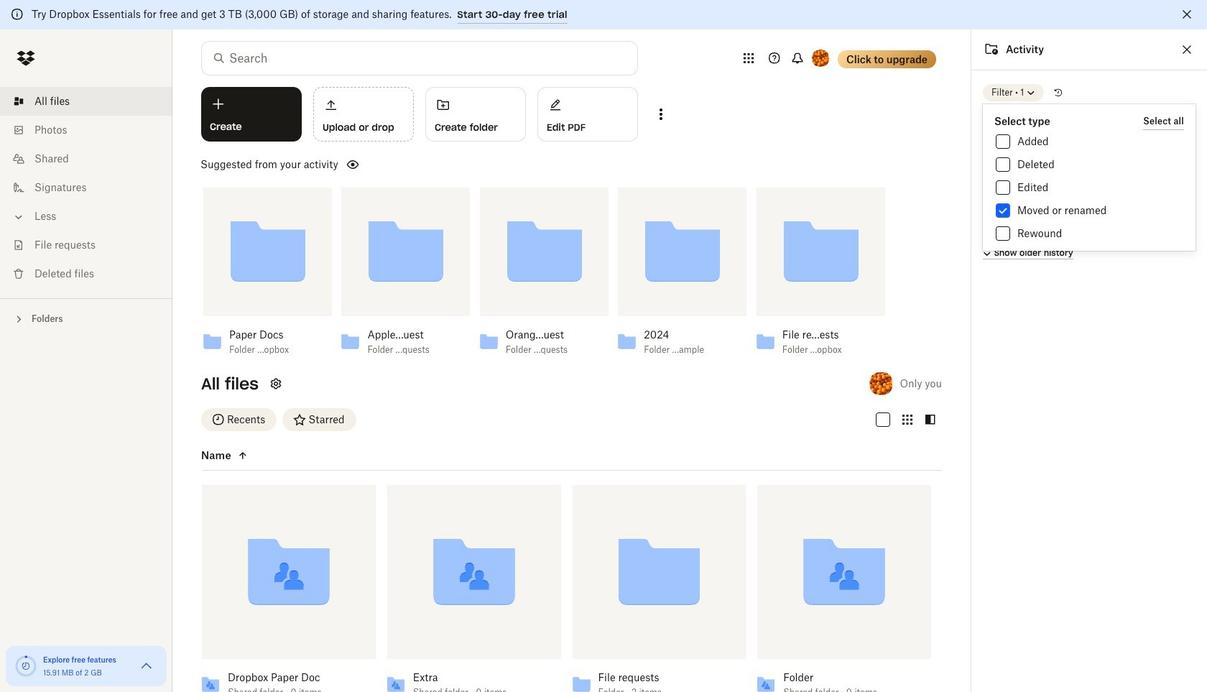 Task type: vqa. For each thing, say whether or not it's contained in the screenshot.
list on the top left
yes



Task type: describe. For each thing, give the bounding box(es) containing it.
shared folder, dropbox paper doc row
[[196, 485, 376, 692]]

shared folder, folder row
[[752, 485, 932, 692]]

shared folder, extra row
[[382, 485, 561, 692]]

moved or renamed checkbox item
[[984, 199, 1196, 222]]

rewound checkbox item
[[984, 222, 1196, 245]]

account menu image
[[813, 50, 830, 67]]

quota usage image
[[14, 655, 37, 678]]

less image
[[12, 210, 26, 224]]

close right sidebar image
[[1179, 41, 1196, 58]]



Task type: locate. For each thing, give the bounding box(es) containing it.
list
[[0, 78, 173, 298]]

list item
[[0, 87, 173, 116]]

edited checkbox item
[[984, 176, 1196, 199]]

folder, file requests row
[[567, 485, 747, 692]]

dropbox image
[[12, 44, 40, 73]]

rewind this folder image
[[1054, 87, 1065, 99]]

ruby anderson (you) image
[[869, 371, 895, 397]]

alert
[[0, 0, 1208, 29]]

Search in folder "Dropbox" text field
[[229, 50, 608, 67]]

deleted checkbox item
[[984, 153, 1196, 176]]

added checkbox item
[[984, 130, 1196, 153]]

quota usage progress bar
[[14, 655, 37, 678]]



